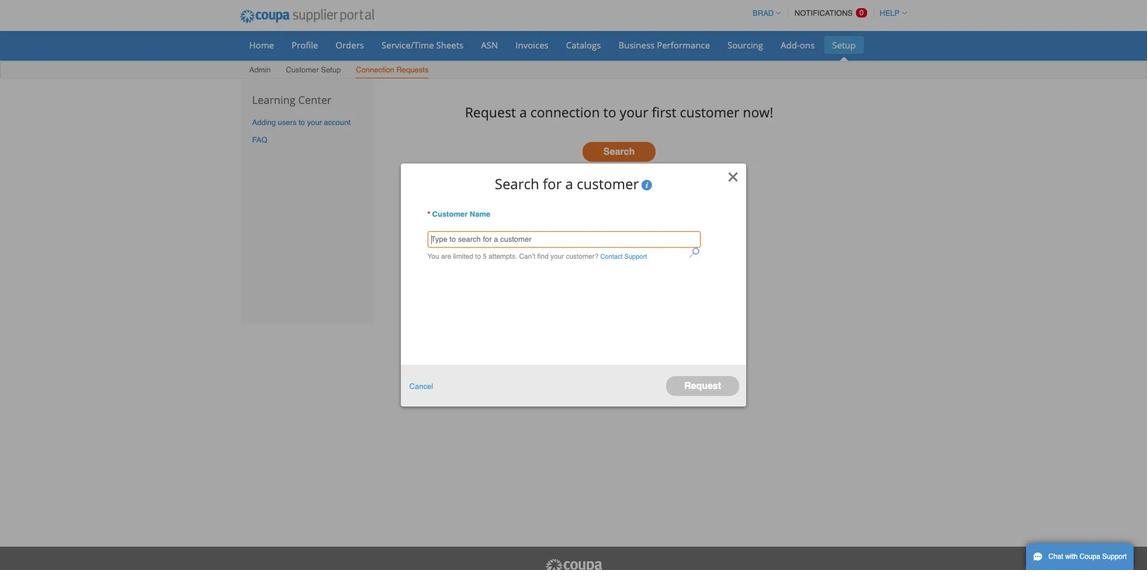 Task type: locate. For each thing, give the bounding box(es) containing it.
0 vertical spatial customer
[[286, 65, 319, 74]]

close image
[[727, 171, 739, 183]]

0 horizontal spatial a
[[520, 103, 527, 121]]

setup down orders
[[321, 65, 341, 74]]

0 vertical spatial setup
[[832, 39, 856, 51]]

to
[[603, 103, 616, 121], [299, 118, 305, 127], [475, 253, 481, 261]]

1 horizontal spatial support
[[1102, 553, 1127, 561]]

coupa supplier portal image
[[232, 2, 382, 31], [544, 559, 603, 570]]

support right contact
[[624, 253, 647, 261]]

1 vertical spatial setup
[[321, 65, 341, 74]]

customer right first
[[680, 103, 739, 121]]

requests
[[396, 65, 429, 74]]

0 vertical spatial support
[[624, 253, 647, 261]]

1 vertical spatial coupa supplier portal image
[[544, 559, 603, 570]]

admin link
[[249, 63, 271, 78]]

request
[[465, 103, 516, 121], [684, 381, 721, 392]]

0 vertical spatial request
[[465, 103, 516, 121]]

search for search for a customer
[[495, 174, 539, 193]]

1 vertical spatial request
[[684, 381, 721, 392]]

are
[[441, 253, 451, 261]]

1 horizontal spatial search
[[604, 147, 635, 157]]

connection requests link
[[355, 63, 429, 78]]

account
[[324, 118, 351, 127]]

limited
[[453, 253, 473, 261]]

0 horizontal spatial support
[[624, 253, 647, 261]]

profile link
[[284, 36, 326, 54]]

0 vertical spatial customer
[[680, 103, 739, 121]]

0 vertical spatial search
[[604, 147, 635, 157]]

1 horizontal spatial customer
[[432, 210, 468, 219]]

1 vertical spatial support
[[1102, 553, 1127, 561]]

add-ons link
[[773, 36, 822, 54]]

request a connection to your first customer now!
[[465, 103, 773, 121]]

your down center
[[307, 118, 322, 127]]

you are limited to 5 attempts. can't find your customer? contact support
[[427, 253, 647, 261]]

orders link
[[328, 36, 372, 54]]

home link
[[242, 36, 282, 54]]

adding users to your account link
[[252, 118, 351, 127]]

your
[[620, 103, 648, 121], [307, 118, 322, 127], [551, 253, 564, 261]]

1 vertical spatial search
[[495, 174, 539, 193]]

faq
[[252, 136, 267, 145]]

1 vertical spatial customer
[[577, 174, 639, 193]]

search inside dialog
[[495, 174, 539, 193]]

adding
[[252, 118, 276, 127]]

customer setup link
[[285, 63, 341, 78]]

0 horizontal spatial setup
[[321, 65, 341, 74]]

a left connection
[[520, 103, 527, 121]]

contact support button
[[600, 251, 647, 263]]

to up search button
[[603, 103, 616, 121]]

1 horizontal spatial request
[[684, 381, 721, 392]]

2 horizontal spatial to
[[603, 103, 616, 121]]

search down request a connection to your first customer now!
[[604, 147, 635, 157]]

chat with coupa support button
[[1026, 544, 1134, 570]]

customer?
[[566, 253, 598, 261]]

chat with coupa support
[[1049, 553, 1127, 561]]

request inside button
[[684, 381, 721, 392]]

sourcing link
[[720, 36, 771, 54]]

a right for
[[565, 174, 573, 193]]

connection requests
[[356, 65, 429, 74]]

setup
[[832, 39, 856, 51], [321, 65, 341, 74]]

0 horizontal spatial to
[[299, 118, 305, 127]]

search inside button
[[604, 147, 635, 157]]

* customer name
[[427, 210, 490, 219]]

business performance link
[[611, 36, 718, 54]]

customer
[[286, 65, 319, 74], [432, 210, 468, 219]]

cancel button
[[409, 380, 433, 392]]

catalogs link
[[559, 36, 609, 54]]

customer right "*"
[[432, 210, 468, 219]]

to left 5
[[475, 253, 481, 261]]

search
[[604, 147, 635, 157], [495, 174, 539, 193]]

your left first
[[620, 103, 648, 121]]

service/time sheets
[[382, 39, 464, 51]]

search for a customer dialog
[[401, 164, 746, 407]]

1 horizontal spatial a
[[565, 174, 573, 193]]

1 vertical spatial a
[[565, 174, 573, 193]]

can't
[[519, 253, 535, 261]]

your right find
[[551, 253, 564, 261]]

0 horizontal spatial customer
[[286, 65, 319, 74]]

1 horizontal spatial customer
[[680, 103, 739, 121]]

1 horizontal spatial coupa supplier portal image
[[544, 559, 603, 570]]

a
[[520, 103, 527, 121], [565, 174, 573, 193]]

to right users
[[299, 118, 305, 127]]

center
[[298, 93, 332, 107]]

asn
[[481, 39, 498, 51]]

customer inside dialog
[[577, 174, 639, 193]]

to inside dialog
[[475, 253, 481, 261]]

1 horizontal spatial to
[[475, 253, 481, 261]]

support
[[624, 253, 647, 261], [1102, 553, 1127, 561]]

1 horizontal spatial your
[[551, 253, 564, 261]]

0 horizontal spatial request
[[465, 103, 516, 121]]

1 vertical spatial customer
[[432, 210, 468, 219]]

home
[[249, 39, 274, 51]]

0 horizontal spatial coupa supplier portal image
[[232, 2, 382, 31]]

customer down profile link at top left
[[286, 65, 319, 74]]

learning center
[[252, 93, 332, 107]]

customer
[[680, 103, 739, 121], [577, 174, 639, 193]]

0 horizontal spatial customer
[[577, 174, 639, 193]]

customer down search button
[[577, 174, 639, 193]]

0 horizontal spatial search
[[495, 174, 539, 193]]

setup right ons
[[832, 39, 856, 51]]

0 horizontal spatial your
[[307, 118, 322, 127]]

add-ons
[[781, 39, 815, 51]]

search for a customer
[[495, 174, 639, 193]]

search left for
[[495, 174, 539, 193]]

add-
[[781, 39, 800, 51]]

support right coupa
[[1102, 553, 1127, 561]]



Task type: describe. For each thing, give the bounding box(es) containing it.
service/time
[[382, 39, 434, 51]]

2 horizontal spatial your
[[620, 103, 648, 121]]

request for request a connection to your first customer now!
[[465, 103, 516, 121]]

coupa
[[1080, 553, 1100, 561]]

invoices link
[[508, 36, 556, 54]]

admin
[[249, 65, 271, 74]]

support inside search for a customer dialog
[[624, 253, 647, 261]]

connection
[[356, 65, 394, 74]]

search for search
[[604, 147, 635, 157]]

cancel
[[409, 382, 433, 391]]

service/time sheets link
[[374, 36, 471, 54]]

0 vertical spatial a
[[520, 103, 527, 121]]

connection
[[530, 103, 600, 121]]

orders
[[336, 39, 364, 51]]

*
[[427, 210, 430, 219]]

to for limited
[[475, 253, 481, 261]]

your inside search for a customer dialog
[[551, 253, 564, 261]]

attempts.
[[489, 253, 517, 261]]

contact
[[600, 253, 623, 261]]

request button
[[666, 376, 739, 396]]

request for request
[[684, 381, 721, 392]]

search button
[[583, 142, 656, 162]]

invoices
[[516, 39, 549, 51]]

asn link
[[474, 36, 506, 54]]

sourcing
[[728, 39, 763, 51]]

with
[[1065, 553, 1078, 561]]

customer setup
[[286, 65, 341, 74]]

faq link
[[252, 136, 267, 145]]

users
[[278, 118, 297, 127]]

catalogs
[[566, 39, 601, 51]]

name
[[470, 210, 490, 219]]

a inside dialog
[[565, 174, 573, 193]]

you
[[427, 253, 439, 261]]

to for connection
[[603, 103, 616, 121]]

Type to search for a customer text field
[[427, 232, 700, 248]]

sheets
[[436, 39, 464, 51]]

chat
[[1049, 553, 1063, 561]]

profile
[[292, 39, 318, 51]]

0 vertical spatial coupa supplier portal image
[[232, 2, 382, 31]]

business performance
[[619, 39, 710, 51]]

1 horizontal spatial setup
[[832, 39, 856, 51]]

performance
[[657, 39, 710, 51]]

learning
[[252, 93, 295, 107]]

now!
[[743, 103, 773, 121]]

customer inside dialog
[[432, 210, 468, 219]]

setup link
[[825, 36, 863, 54]]

5
[[483, 253, 487, 261]]

find
[[537, 253, 549, 261]]

first
[[652, 103, 677, 121]]

for
[[543, 174, 562, 193]]

business
[[619, 39, 655, 51]]

support inside button
[[1102, 553, 1127, 561]]

adding users to your account
[[252, 118, 351, 127]]

ons
[[800, 39, 815, 51]]



